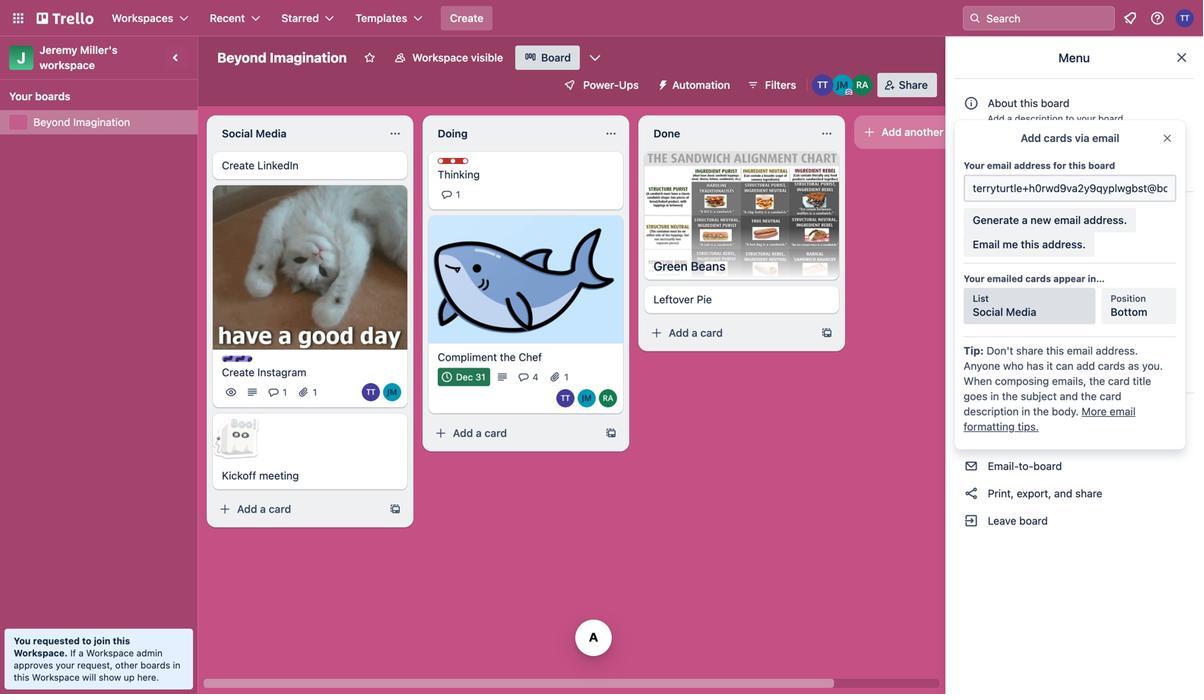 Task type: locate. For each thing, give the bounding box(es) containing it.
ups
[[619, 79, 639, 91], [1023, 314, 1042, 326]]

1 vertical spatial imagination
[[73, 116, 130, 128]]

ups left the automation button
[[619, 79, 639, 91]]

0 vertical spatial media
[[256, 127, 287, 140]]

create down social media
[[222, 159, 255, 172]]

2 horizontal spatial in
[[1022, 406, 1031, 418]]

1 horizontal spatial ups
[[1023, 314, 1042, 326]]

beyond down your boards
[[33, 116, 70, 128]]

0 horizontal spatial your
[[56, 661, 75, 671]]

sm image left archived on the right of the page
[[964, 166, 979, 181]]

background
[[1029, 231, 1087, 244]]

leftover pie link
[[654, 292, 830, 308]]

activity link
[[955, 134, 1194, 158]]

workspace down approves
[[32, 673, 80, 683]]

chef
[[519, 351, 542, 364]]

the down add
[[1090, 375, 1105, 388]]

your for your boards
[[9, 90, 32, 103]]

will
[[82, 673, 96, 683]]

sm image inside power-ups link
[[964, 312, 979, 328]]

green beans
[[654, 259, 726, 274]]

sm image inside 'print, export, and share' link
[[964, 487, 979, 502]]

your up list
[[964, 274, 985, 284]]

sm image inside watch link
[[964, 404, 979, 420]]

workspaces button
[[103, 6, 198, 30]]

sm image inside copy board link
[[964, 432, 979, 447]]

1 horizontal spatial beyond imagination
[[217, 49, 347, 66]]

2 vertical spatial terry turtle (terryturtle) image
[[362, 384, 380, 402]]

address.
[[1084, 214, 1127, 227], [1042, 238, 1086, 251], [1096, 345, 1138, 357]]

add a card down 31
[[453, 427, 507, 440]]

0 vertical spatial social
[[222, 127, 253, 140]]

0 horizontal spatial terry turtle (terryturtle) image
[[362, 384, 380, 402]]

1 vertical spatial media
[[1006, 306, 1037, 319]]

1 down instagram
[[283, 387, 287, 398]]

0 horizontal spatial workspace
[[32, 673, 80, 683]]

to-
[[1019, 460, 1034, 473]]

to inside you requested to join this workspace.
[[82, 636, 91, 647]]

0 vertical spatial share
[[1016, 345, 1044, 357]]

sm image left "copy"
[[964, 432, 979, 447]]

0 horizontal spatial create from template… image
[[605, 428, 617, 440]]

1 vertical spatial description
[[964, 406, 1019, 418]]

2 horizontal spatial terry turtle (terryturtle) image
[[1176, 9, 1194, 27]]

1 horizontal spatial share
[[1076, 488, 1103, 500]]

don't
[[987, 345, 1014, 357]]

social down list
[[973, 306, 1003, 319]]

add for social media's add a card button
[[237, 503, 257, 516]]

in right other
[[173, 661, 180, 671]]

generate a new email address.
[[973, 214, 1127, 227]]

jeremy miller (jeremymiller198) image left dec 31 checkbox
[[383, 384, 401, 402]]

sm image for watch
[[964, 404, 979, 420]]

description up add cards via email
[[1015, 113, 1063, 124]]

1 vertical spatial your
[[964, 160, 985, 171]]

0 vertical spatial add a card button
[[645, 321, 815, 346]]

1 vertical spatial power-ups
[[985, 314, 1045, 326]]

recent button
[[201, 6, 269, 30]]

sm image left leave at the right bottom of page
[[964, 514, 979, 529]]

media inside text field
[[256, 127, 287, 140]]

custom fields button
[[955, 253, 1194, 277]]

0 vertical spatial workspace
[[412, 51, 468, 64]]

your
[[9, 90, 32, 103], [964, 160, 985, 171], [964, 274, 985, 284]]

tip:
[[964, 345, 984, 357]]

cards down fields
[[1026, 274, 1051, 284]]

add another list button
[[854, 116, 1061, 149]]

1 vertical spatial beyond
[[33, 116, 70, 128]]

watch
[[985, 406, 1022, 418]]

0 vertical spatial your
[[1077, 113, 1096, 124]]

sm image left print, at the right
[[964, 487, 979, 502]]

2 vertical spatial add a card
[[237, 503, 291, 516]]

labels link
[[955, 335, 1194, 360]]

power- down customize views image
[[583, 79, 619, 91]]

leave board
[[985, 515, 1048, 528]]

kickoff meeting
[[222, 470, 299, 483]]

ups inside button
[[619, 79, 639, 91]]

0 vertical spatial create from template… image
[[821, 327, 833, 340]]

1 vertical spatial power-
[[988, 314, 1023, 326]]

0 horizontal spatial beyond imagination
[[33, 116, 130, 128]]

beans
[[691, 259, 726, 274]]

sm image for print, export, and share
[[964, 487, 979, 502]]

0 vertical spatial your
[[9, 90, 32, 103]]

0 vertical spatial terry turtle (terryturtle) image
[[1176, 9, 1194, 27]]

to left join
[[82, 636, 91, 647]]

description
[[1015, 113, 1063, 124], [964, 406, 1019, 418]]

templates button
[[346, 6, 432, 30]]

add a card button down 4
[[429, 422, 599, 446]]

sm image for power-ups
[[964, 312, 979, 328]]

sm image inside 'stickers' link
[[964, 367, 979, 382]]

0 horizontal spatial beyond
[[33, 116, 70, 128]]

card down pie
[[701, 327, 723, 340]]

2 vertical spatial in
[[173, 661, 180, 671]]

0 horizontal spatial media
[[256, 127, 287, 140]]

your down j
[[9, 90, 32, 103]]

a left new
[[1022, 214, 1028, 227]]

to up add cards via email
[[1066, 113, 1075, 124]]

card down as
[[1108, 375, 1130, 388]]

imagination down starred dropdown button
[[270, 49, 347, 66]]

1 horizontal spatial automation
[[985, 286, 1044, 299]]

board
[[541, 51, 571, 64]]

0 vertical spatial ruby anderson (rubyanderson7) image
[[852, 75, 873, 96]]

sm image inside settings link
[[964, 203, 979, 218]]

workspace.
[[14, 648, 68, 659]]

1 horizontal spatial to
[[1066, 113, 1075, 124]]

0 vertical spatial sm image
[[964, 312, 979, 328]]

social media
[[222, 127, 287, 140]]

card down the meeting
[[269, 503, 291, 516]]

email right via
[[1093, 132, 1120, 144]]

1 horizontal spatial workspace
[[86, 648, 134, 659]]

2 sm image from the top
[[964, 367, 979, 382]]

1 horizontal spatial media
[[1006, 306, 1037, 319]]

1 vertical spatial and
[[1054, 488, 1073, 500]]

create button
[[441, 6, 493, 30]]

workspace down join
[[86, 648, 134, 659]]

templates
[[356, 12, 407, 24]]

2 vertical spatial cards
[[1098, 360, 1126, 373]]

create inside button
[[450, 12, 484, 24]]

add left another
[[882, 126, 902, 138]]

create linkedin
[[222, 159, 299, 172]]

1 vertical spatial address.
[[1042, 238, 1086, 251]]

beyond
[[217, 49, 267, 66], [33, 116, 70, 128]]

your email address for this board
[[964, 160, 1115, 171]]

create down color: purple, title: none "icon"
[[222, 367, 255, 379]]

up
[[124, 673, 135, 683]]

add for add a card button related to done
[[669, 327, 689, 340]]

sm image up anyone
[[964, 340, 979, 355]]

power-ups button
[[553, 73, 648, 97]]

add a card button down leftover pie link
[[645, 321, 815, 346]]

0 vertical spatial jeremy miller (jeremymiller198) image
[[832, 75, 853, 96]]

0 vertical spatial automation
[[672, 79, 730, 91]]

generate a new email address. link
[[964, 208, 1137, 233]]

your inside if a workspace admin approves your request, other boards in this workspace will show up here.
[[56, 661, 75, 671]]

imagination inside text field
[[270, 49, 347, 66]]

compliment
[[438, 351, 497, 364]]

1 horizontal spatial create from template… image
[[821, 327, 833, 340]]

Social Media text field
[[213, 122, 380, 146]]

power-ups up the labels
[[985, 314, 1045, 326]]

add down leftover pie on the right of the page
[[669, 327, 689, 340]]

tips.
[[1018, 421, 1039, 433]]

this inside if a workspace admin approves your request, other boards in this workspace will show up here.
[[14, 673, 29, 683]]

admin
[[136, 648, 163, 659]]

1 vertical spatial add a card
[[453, 427, 507, 440]]

jeremy miller's workspace
[[40, 44, 120, 71]]

jeremy miller (jeremymiller198) image
[[832, 75, 853, 96], [383, 384, 401, 402]]

sm image inside the email-to-board link
[[964, 459, 979, 474]]

kickoff
[[222, 470, 256, 483]]

1 horizontal spatial boards
[[141, 661, 170, 671]]

another
[[905, 126, 944, 138]]

2 vertical spatial create
[[222, 367, 255, 379]]

doing
[[438, 127, 468, 140]]

address. inside don't share this email address. anyone who has it can add cards as you. when composing emails, the card title goes in the subject and the card description in the body.
[[1096, 345, 1138, 357]]

0 vertical spatial beyond
[[217, 49, 267, 66]]

imagination
[[270, 49, 347, 66], [73, 116, 130, 128]]

card for doing
[[485, 427, 507, 440]]

1
[[456, 189, 460, 200], [564, 372, 569, 383], [283, 387, 287, 398], [313, 387, 317, 398]]

power- inside button
[[583, 79, 619, 91]]

0 vertical spatial ups
[[619, 79, 639, 91]]

1 vertical spatial add a card button
[[429, 422, 599, 446]]

sm image for labels
[[964, 340, 979, 355]]

terry turtle (terryturtle) image inside primary element
[[1176, 9, 1194, 27]]

sm image inside labels link
[[964, 340, 979, 355]]

you
[[14, 636, 31, 647]]

1 vertical spatial jeremy miller (jeremymiller198) image
[[383, 384, 401, 402]]

Dec 31 checkbox
[[438, 368, 490, 387]]

anyone
[[964, 360, 1001, 373]]

beyond imagination down starred
[[217, 49, 347, 66]]

sm image for settings
[[964, 203, 979, 218]]

emailed
[[987, 274, 1023, 284]]

1 horizontal spatial social
[[973, 306, 1003, 319]]

sm image down goes at bottom
[[964, 404, 979, 420]]

archived
[[988, 167, 1031, 179]]

2 vertical spatial address.
[[1096, 345, 1138, 357]]

board link
[[515, 46, 580, 70]]

media inside list social media
[[1006, 306, 1037, 319]]

add a card button down kickoff meeting link
[[213, 498, 383, 522]]

your left archived on the right of the page
[[964, 160, 985, 171]]

Doing text field
[[429, 122, 596, 146]]

0 horizontal spatial to
[[82, 636, 91, 647]]

create for create
[[450, 12, 484, 24]]

beyond imagination inside text field
[[217, 49, 347, 66]]

0 vertical spatial beyond imagination
[[217, 49, 347, 66]]

fields
[[1028, 259, 1057, 271]]

2 horizontal spatial add a card
[[669, 327, 723, 340]]

sm image for copy board
[[964, 432, 979, 447]]

sm image up done
[[651, 73, 672, 94]]

add down about
[[988, 113, 1005, 124]]

jeremy miller (jeremymiller198) image right the filters
[[832, 75, 853, 96]]

beyond imagination down your boards with 1 items element
[[33, 116, 130, 128]]

1 horizontal spatial power-
[[988, 314, 1023, 326]]

1 horizontal spatial add a card
[[453, 427, 507, 440]]

sm image left email-
[[964, 459, 979, 474]]

add down kickoff
[[237, 503, 257, 516]]

workspace left the visible
[[412, 51, 468, 64]]

workspace navigation collapse icon image
[[166, 47, 187, 68]]

you.
[[1142, 360, 1163, 373]]

workspace
[[412, 51, 468, 64], [86, 648, 134, 659], [32, 673, 80, 683]]

imagination down your boards with 1 items element
[[73, 116, 130, 128]]

2 horizontal spatial add a card button
[[645, 321, 815, 346]]

your up via
[[1077, 113, 1096, 124]]

cards left as
[[1098, 360, 1126, 373]]

power-ups
[[583, 79, 639, 91], [985, 314, 1045, 326]]

4
[[533, 372, 539, 383]]

0 horizontal spatial share
[[1016, 345, 1044, 357]]

a down pie
[[692, 327, 698, 340]]

can
[[1056, 360, 1074, 373]]

email inside don't share this email address. anyone who has it can add cards as you. when composing emails, the card title goes in the subject and the card description in the body.
[[1067, 345, 1093, 357]]

the up more
[[1081, 390, 1097, 403]]

1 sm image from the top
[[964, 312, 979, 328]]

0 vertical spatial add a card
[[669, 327, 723, 340]]

print, export, and share link
[[955, 482, 1194, 506]]

open information menu image
[[1150, 11, 1165, 26]]

address. up custom fields button
[[1042, 238, 1086, 251]]

and down emails,
[[1060, 390, 1078, 403]]

terry turtle (terryturtle) image down create instagram link
[[362, 384, 380, 402]]

goes
[[964, 390, 988, 403]]

you requested to join this workspace.
[[14, 636, 130, 659]]

1 vertical spatial social
[[973, 306, 1003, 319]]

automation down emailed
[[985, 286, 1044, 299]]

in up watch
[[991, 390, 999, 403]]

ruby anderson (rubyanderson7) image
[[852, 75, 873, 96], [599, 390, 617, 408]]

terry turtle (terryturtle) image for the rightmost jeremy miller (jeremymiller198) icon
[[812, 75, 834, 96]]

share button
[[878, 73, 937, 97]]

me
[[1003, 238, 1018, 251]]

0 vertical spatial and
[[1060, 390, 1078, 403]]

0 vertical spatial cards
[[1044, 132, 1073, 144]]

sm image down list
[[964, 312, 979, 328]]

0 horizontal spatial ruby anderson (rubyanderson7) image
[[599, 390, 617, 408]]

0 horizontal spatial automation
[[672, 79, 730, 91]]

star or unstar board image
[[364, 52, 376, 64]]

and down the email-to-board link
[[1054, 488, 1073, 500]]

0 horizontal spatial ups
[[619, 79, 639, 91]]

sm image up goes at bottom
[[964, 367, 979, 382]]

filters button
[[743, 73, 801, 97]]

boards down workspace
[[35, 90, 70, 103]]

in up tips.
[[1022, 406, 1031, 418]]

board
[[1041, 97, 1070, 109], [1099, 113, 1124, 124], [1089, 160, 1115, 171], [1017, 433, 1045, 445], [1034, 460, 1062, 473], [1020, 515, 1048, 528]]

has
[[1027, 360, 1044, 373]]

Done text field
[[645, 122, 812, 146]]

sm image down email
[[964, 285, 979, 300]]

Your email address for this board text field
[[964, 175, 1177, 202]]

sm image for leave board
[[964, 514, 979, 529]]

add up address
[[1021, 132, 1041, 144]]

social
[[222, 127, 253, 140], [973, 306, 1003, 319]]

this right about
[[1020, 97, 1038, 109]]

ruby anderson (rubyanderson7) image left share button
[[852, 75, 873, 96]]

1 horizontal spatial power-ups
[[985, 314, 1045, 326]]

1 horizontal spatial in
[[991, 390, 999, 403]]

your for your emailed cards appear in…
[[964, 274, 985, 284]]

0 vertical spatial to
[[1066, 113, 1075, 124]]

boards inside if a workspace admin approves your request, other boards in this workspace will show up here.
[[141, 661, 170, 671]]

power- up the labels
[[988, 314, 1023, 326]]

1 vertical spatial share
[[1076, 488, 1103, 500]]

0 horizontal spatial in
[[173, 661, 180, 671]]

add a card down kickoff meeting
[[237, 503, 291, 516]]

starred
[[282, 12, 319, 24]]

about this board add a description to your board
[[988, 97, 1124, 124]]

0 horizontal spatial boards
[[35, 90, 70, 103]]

1 vertical spatial to
[[82, 636, 91, 647]]

media up linkedin
[[256, 127, 287, 140]]

terry turtle (terryturtle) image right open information menu "icon"
[[1176, 9, 1194, 27]]

boards down admin
[[141, 661, 170, 671]]

media down your emailed cards appear in…
[[1006, 306, 1037, 319]]

2 vertical spatial your
[[964, 274, 985, 284]]

card up more
[[1100, 390, 1122, 403]]

1 horizontal spatial beyond
[[217, 49, 267, 66]]

0 vertical spatial description
[[1015, 113, 1063, 124]]

1 horizontal spatial imagination
[[270, 49, 347, 66]]

add a card button for doing
[[429, 422, 599, 446]]

a
[[1007, 113, 1012, 124], [1022, 214, 1028, 227], [692, 327, 698, 340], [476, 427, 482, 440], [260, 503, 266, 516], [79, 648, 84, 659]]

this right join
[[113, 636, 130, 647]]

beyond imagination
[[217, 49, 347, 66], [33, 116, 130, 128]]

sm image inside the automation button
[[651, 73, 672, 94]]

2 horizontal spatial workspace
[[412, 51, 468, 64]]

card down 31
[[485, 427, 507, 440]]

address
[[1014, 160, 1051, 171]]

create from template… image
[[821, 327, 833, 340], [605, 428, 617, 440]]

add down dec 31 checkbox
[[453, 427, 473, 440]]

social up create linkedin
[[222, 127, 253, 140]]

ups down your emailed cards appear in…
[[1023, 314, 1042, 326]]

in inside if a workspace admin approves your request, other boards in this workspace will show up here.
[[173, 661, 180, 671]]

1 vertical spatial in
[[1022, 406, 1031, 418]]

beyond down recent dropdown button at the left
[[217, 49, 267, 66]]

0 horizontal spatial add a card
[[237, 503, 291, 516]]

1 vertical spatial workspace
[[86, 648, 134, 659]]

the down subject at the bottom
[[1033, 406, 1049, 418]]

a right if
[[79, 648, 84, 659]]

1 vertical spatial create
[[222, 159, 255, 172]]

address. up as
[[1096, 345, 1138, 357]]

this down approves
[[14, 673, 29, 683]]

terry turtle (terryturtle) image left the this member is an admin of this board. image
[[812, 75, 834, 96]]

1 vertical spatial ruby anderson (rubyanderson7) image
[[599, 390, 617, 408]]

2 vertical spatial workspace
[[32, 673, 80, 683]]

1 up terry turtle (terryturtle) image
[[564, 372, 569, 383]]

green
[[654, 259, 688, 274]]

leftover pie
[[654, 294, 712, 306]]

cards left via
[[1044, 132, 1073, 144]]

0 horizontal spatial power-ups
[[583, 79, 639, 91]]

create
[[450, 12, 484, 24], [222, 159, 255, 172], [222, 367, 255, 379]]

0 vertical spatial address.
[[1084, 214, 1127, 227]]

1 horizontal spatial your
[[1077, 113, 1096, 124]]

sm image inside automation link
[[964, 285, 979, 300]]

generate
[[973, 214, 1019, 227]]

this up the it
[[1046, 345, 1064, 357]]

sm image
[[964, 312, 979, 328], [964, 367, 979, 382]]

add a card button for social media
[[213, 498, 383, 522]]

social inside text field
[[222, 127, 253, 140]]

2 vertical spatial add a card button
[[213, 498, 383, 522]]

0 vertical spatial imagination
[[270, 49, 347, 66]]

1 horizontal spatial terry turtle (terryturtle) image
[[812, 75, 834, 96]]

create up workspace visible
[[450, 12, 484, 24]]

create from template… image for doing
[[605, 428, 617, 440]]

back to home image
[[36, 6, 94, 30]]

a down about
[[1007, 113, 1012, 124]]

sm image
[[651, 73, 672, 94], [964, 166, 979, 181], [964, 203, 979, 218], [964, 285, 979, 300], [964, 340, 979, 355], [964, 404, 979, 420], [964, 432, 979, 447], [964, 459, 979, 474], [964, 487, 979, 502], [964, 514, 979, 529]]

address. down your email address for this board text box
[[1084, 214, 1127, 227]]

your inside about this board add a description to your board
[[1077, 113, 1096, 124]]

terry turtle (terryturtle) image
[[1176, 9, 1194, 27], [812, 75, 834, 96], [362, 384, 380, 402]]

1 horizontal spatial add a card button
[[429, 422, 599, 446]]

email down activity
[[987, 160, 1012, 171]]

0 vertical spatial create
[[450, 12, 484, 24]]

jeremy miller (jeremymiller198) image
[[578, 390, 596, 408]]

share up has
[[1016, 345, 1044, 357]]

automation up 'done' text field
[[672, 79, 730, 91]]

jeremy
[[40, 44, 77, 56]]

thinking
[[438, 168, 480, 181]]

j
[[17, 49, 26, 67]]

email for this
[[1067, 345, 1093, 357]]

email up background
[[1054, 214, 1081, 227]]

your down if
[[56, 661, 75, 671]]

about
[[988, 97, 1018, 109]]

share
[[1016, 345, 1044, 357], [1076, 488, 1103, 500]]

sm image inside leave board link
[[964, 514, 979, 529]]

workspaces
[[112, 12, 173, 24]]

share down the email-to-board link
[[1076, 488, 1103, 500]]

power-ups link
[[955, 308, 1194, 332]]

pete ghost image
[[212, 414, 260, 463]]

1 vertical spatial boards
[[141, 661, 170, 671]]

to
[[1066, 113, 1075, 124], [82, 636, 91, 647]]

the
[[500, 351, 516, 364], [1090, 375, 1105, 388], [1002, 390, 1018, 403], [1081, 390, 1097, 403], [1033, 406, 1049, 418]]

1 vertical spatial create from template… image
[[605, 428, 617, 440]]

terry turtle (terryturtle) image
[[556, 390, 575, 408]]

cards inside don't share this email address. anyone who has it can add cards as you. when composing emails, the card title goes in the subject and the card description in the body.
[[1098, 360, 1126, 373]]

email up add
[[1067, 345, 1093, 357]]

cards
[[1044, 132, 1073, 144], [1026, 274, 1051, 284], [1098, 360, 1126, 373]]

0 horizontal spatial social
[[222, 127, 253, 140]]

sm image inside archived items link
[[964, 166, 979, 181]]

social inside list social media
[[973, 306, 1003, 319]]

1 down create instagram link
[[313, 387, 317, 398]]



Task type: describe. For each thing, give the bounding box(es) containing it.
appear
[[1054, 274, 1086, 284]]

formatting
[[964, 421, 1015, 433]]

add inside about this board add a description to your board
[[988, 113, 1005, 124]]

custom
[[988, 259, 1026, 271]]

body.
[[1052, 406, 1079, 418]]

when
[[964, 375, 992, 388]]

don't share this email address. anyone who has it can add cards as you. when composing emails, the card title goes in the subject and the card description in the body.
[[964, 345, 1163, 418]]

add for add a card button corresponding to doing
[[453, 427, 473, 440]]

items
[[1034, 167, 1061, 179]]

more email formatting tips.
[[964, 406, 1136, 433]]

approves
[[14, 661, 53, 671]]

Board name text field
[[210, 46, 355, 70]]

dec
[[456, 372, 473, 383]]

copy board
[[985, 433, 1045, 445]]

your boards with 1 items element
[[9, 87, 181, 106]]

miller's
[[80, 44, 118, 56]]

card for social media
[[269, 503, 291, 516]]

add a card for social media
[[237, 503, 291, 516]]

green beans link
[[645, 253, 839, 280]]

share
[[899, 79, 928, 91]]

a down kickoff meeting
[[260, 503, 266, 516]]

color: purple, title: none image
[[222, 356, 252, 362]]

if
[[70, 648, 76, 659]]

more
[[1082, 406, 1107, 418]]

your emailed cards appear in…
[[964, 274, 1105, 284]]

workspace inside button
[[412, 51, 468, 64]]

workspace visible button
[[385, 46, 512, 70]]

subject
[[1021, 390, 1057, 403]]

thoughts
[[453, 159, 495, 170]]

email me this address. link
[[964, 233, 1095, 257]]

a inside about this board add a description to your board
[[1007, 113, 1012, 124]]

email inside more email formatting tips.
[[1110, 406, 1136, 418]]

activity
[[985, 139, 1025, 152]]

add
[[1077, 360, 1095, 373]]

add a card button for done
[[645, 321, 815, 346]]

search image
[[969, 12, 981, 24]]

sm image for automation
[[964, 285, 979, 300]]

leave board link
[[955, 509, 1194, 534]]

0 horizontal spatial jeremy miller (jeremymiller198) image
[[383, 384, 401, 402]]

change background
[[985, 231, 1087, 244]]

archived items link
[[955, 161, 1194, 185]]

watch link
[[955, 400, 1194, 424]]

copy board link
[[955, 427, 1194, 452]]

sm image for email-to-board
[[964, 459, 979, 474]]

power-ups inside button
[[583, 79, 639, 91]]

the up watch
[[1002, 390, 1018, 403]]

this inside you requested to join this workspace.
[[113, 636, 130, 647]]

email me this address.
[[973, 238, 1086, 251]]

1 vertical spatial beyond imagination
[[33, 116, 130, 128]]

address. for this
[[1096, 345, 1138, 357]]

create from template… image
[[389, 504, 401, 516]]

create for create linkedin
[[222, 159, 255, 172]]

address. for new
[[1084, 214, 1127, 227]]

card for done
[[701, 327, 723, 340]]

1 vertical spatial ups
[[1023, 314, 1042, 326]]

email
[[973, 238, 1000, 251]]

email for via
[[1093, 132, 1120, 144]]

1 horizontal spatial jeremy miller (jeremymiller198) image
[[832, 75, 853, 96]]

share inside don't share this email address. anyone who has it can add cards as you. when composing emails, the card title goes in the subject and the card description in the body.
[[1016, 345, 1044, 357]]

settings
[[985, 204, 1029, 217]]

filters
[[765, 79, 796, 91]]

add a card for doing
[[453, 427, 507, 440]]

compliment the chef
[[438, 351, 542, 364]]

a down 31
[[476, 427, 482, 440]]

add another list
[[882, 126, 961, 138]]

recent
[[210, 12, 245, 24]]

workspace
[[40, 59, 95, 71]]

stickers link
[[955, 363, 1194, 387]]

settings link
[[955, 198, 1194, 223]]

export,
[[1017, 488, 1052, 500]]

compliment the chef link
[[438, 350, 614, 365]]

1 down thinking
[[456, 189, 460, 200]]

if a workspace admin approves your request, other boards in this workspace will show up here.
[[14, 648, 180, 683]]

create from template… image for done
[[821, 327, 833, 340]]

automation inside button
[[672, 79, 730, 91]]

automation button
[[651, 73, 740, 97]]

create instagram
[[222, 367, 306, 379]]

1 vertical spatial cards
[[1026, 274, 1051, 284]]

sm image for archived items
[[964, 166, 979, 181]]

list social media
[[973, 293, 1037, 319]]

list
[[946, 126, 961, 138]]

the left chef
[[500, 351, 516, 364]]

beyond inside beyond imagination link
[[33, 116, 70, 128]]

change
[[988, 231, 1026, 244]]

copy
[[988, 433, 1014, 445]]

0 vertical spatial in
[[991, 390, 999, 403]]

this member is an admin of this board. image
[[846, 89, 853, 96]]

your for your email address for this board
[[964, 160, 985, 171]]

via
[[1075, 132, 1090, 144]]

who
[[1003, 360, 1024, 373]]

requested
[[33, 636, 80, 647]]

description inside about this board add a description to your board
[[1015, 113, 1063, 124]]

0 notifications image
[[1121, 9, 1140, 27]]

0 vertical spatial boards
[[35, 90, 70, 103]]

31
[[476, 372, 486, 383]]

print,
[[988, 488, 1014, 500]]

automation link
[[955, 281, 1194, 305]]

emails,
[[1052, 375, 1087, 388]]

0 horizontal spatial imagination
[[73, 116, 130, 128]]

leftover
[[654, 294, 694, 306]]

create instagram link
[[222, 365, 398, 381]]

this right me
[[1021, 238, 1040, 251]]

a inside if a workspace admin approves your request, other boards in this workspace will show up here.
[[79, 648, 84, 659]]

thinking link
[[438, 167, 614, 182]]

new
[[1031, 214, 1052, 227]]

your boards
[[9, 90, 70, 103]]

description inside don't share this email address. anyone who has it can add cards as you. when composing emails, the card title goes in the subject and the card description in the body.
[[964, 406, 1019, 418]]

add a card for done
[[669, 327, 723, 340]]

menu
[[1059, 51, 1090, 65]]

beyond inside beyond imagination text field
[[217, 49, 267, 66]]

beyond imagination link
[[33, 115, 189, 130]]

add for add another list button
[[882, 126, 902, 138]]

1 horizontal spatial ruby anderson (rubyanderson7) image
[[852, 75, 873, 96]]

1 vertical spatial automation
[[985, 286, 1044, 299]]

other
[[115, 661, 138, 671]]

Search field
[[981, 7, 1114, 30]]

custom fields
[[988, 259, 1057, 271]]

this inside don't share this email address. anyone who has it can add cards as you. when composing emails, the card title goes in the subject and the card description in the body.
[[1046, 345, 1064, 357]]

this right for
[[1069, 160, 1086, 171]]

email for new
[[1054, 214, 1081, 227]]

composing
[[995, 375, 1049, 388]]

sm image for stickers
[[964, 367, 979, 382]]

it
[[1047, 360, 1053, 373]]

primary element
[[0, 0, 1203, 36]]

in…
[[1088, 274, 1105, 284]]

color: bold red, title: "thoughts" element
[[438, 158, 495, 170]]

customize views image
[[588, 50, 603, 65]]

to inside about this board add a description to your board
[[1066, 113, 1075, 124]]

create for create instagram
[[222, 367, 255, 379]]

here.
[[137, 673, 159, 683]]

starred button
[[272, 6, 343, 30]]

this inside about this board add a description to your board
[[1020, 97, 1038, 109]]

position bottom
[[1111, 293, 1148, 319]]

and inside don't share this email address. anyone who has it can add cards as you. when composing emails, the card title goes in the subject and the card description in the body.
[[1060, 390, 1078, 403]]

terry turtle (terryturtle) image for leftmost jeremy miller (jeremymiller198) icon
[[362, 384, 380, 402]]



Task type: vqa. For each thing, say whether or not it's contained in the screenshot.
bottommost of
no



